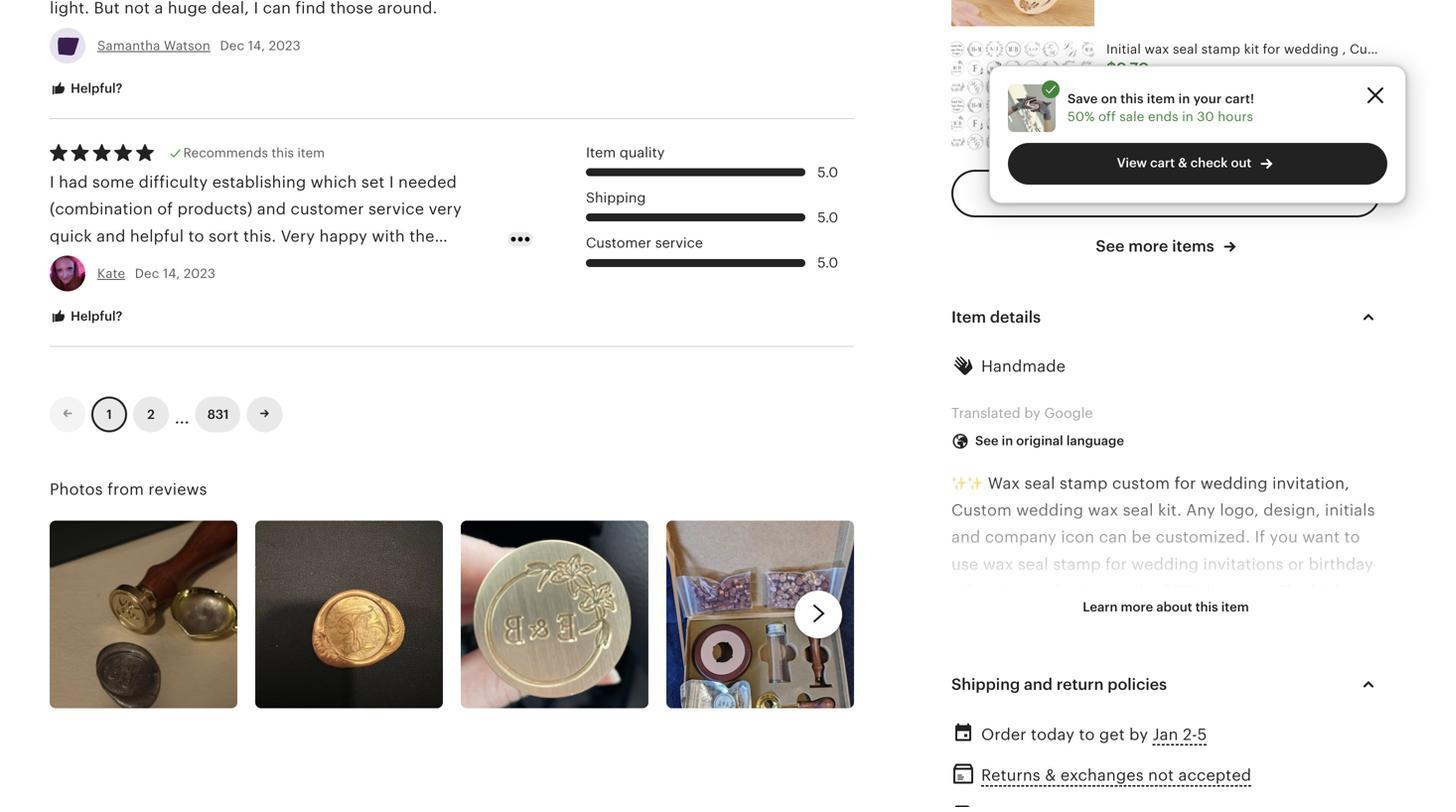 Task type: locate. For each thing, give the bounding box(es) containing it.
handmade
[[981, 358, 1066, 375]]

kate
[[97, 266, 125, 281]]

1 horizontal spatial i
[[389, 173, 394, 191]]

shipping for shipping
[[586, 190, 646, 206]]

shipping and return policies button
[[934, 661, 1399, 709]]

more inside dropdown button
[[1121, 600, 1154, 615]]

1 vertical spatial helpful? button
[[35, 298, 137, 335]]

logo,
[[1220, 502, 1259, 520]]

1 vertical spatial shipping
[[952, 676, 1020, 694]]

to down initials
[[1345, 529, 1361, 547]]

2 vertical spatial 5.0
[[818, 255, 838, 271]]

more for see
[[1129, 237, 1169, 255]]

and up use
[[952, 529, 981, 547]]

1 horizontal spatial shipping
[[952, 676, 1020, 694]]

0 vertical spatial from
[[107, 481, 144, 499]]

1 vertical spatial 14,
[[163, 266, 180, 281]]

0 vertical spatial for
[[1175, 475, 1196, 493]]

1 horizontal spatial from
[[1189, 718, 1226, 736]]

1 horizontal spatial for
[[1175, 475, 1196, 493]]

very
[[429, 200, 462, 218]]

returns & exchanges not accepted button
[[981, 762, 1252, 791]]

1 vertical spatial item
[[952, 308, 986, 326]]

1 horizontal spatial item
[[952, 308, 986, 326]]

0 vertical spatial wedding
[[1201, 475, 1268, 493]]

0 horizontal spatial 2023
[[184, 266, 216, 281]]

1 horizontal spatial quality
[[952, 610, 1004, 628]]

more left "items"
[[1129, 237, 1169, 255]]

any
[[1186, 502, 1216, 520]]

the up worth
[[1134, 583, 1159, 601]]

2 horizontal spatial i
[[1153, 799, 1158, 808]]

helpful? down kate link
[[68, 309, 122, 324]]

item up 'customer'
[[586, 145, 616, 160]]

1 vertical spatial in
[[1182, 109, 1194, 124]]

1 horizontal spatial this
[[1121, 91, 1144, 106]]

to inside i had some difficulty establishing which set i needed (combination of products) and customer service very quick and helpful to sort this. very happy with the beautiful stamp. thank you.
[[188, 227, 204, 245]]

see
[[1096, 237, 1125, 255], [975, 434, 999, 449]]

5
[[1198, 726, 1207, 744]]

and left return
[[1024, 676, 1053, 694]]

& right cart
[[1178, 155, 1188, 170]]

0 vertical spatial the
[[409, 227, 435, 245]]

0 horizontal spatial &
[[1045, 767, 1056, 785]]

1 vertical spatial can
[[1162, 799, 1190, 808]]

dec right watson
[[220, 38, 245, 53]]

0 horizontal spatial this
[[272, 146, 294, 160]]

the inside i had some difficulty establishing which set i needed (combination of products) and customer service very quick and helpful to sort this. very happy with the beautiful stamp. thank you.
[[409, 227, 435, 245]]

of
[[157, 200, 173, 218]]

see down translated
[[975, 434, 999, 449]]

translated by google
[[952, 405, 1093, 421]]

0 horizontal spatial can
[[1099, 529, 1127, 547]]

wedding up the logo,
[[1201, 475, 1268, 493]]

stamp
[[1060, 475, 1108, 493], [1053, 556, 1101, 574], [1113, 718, 1161, 736]]

establishing
[[212, 173, 306, 191]]

to left get
[[1079, 726, 1095, 744]]

from right 'jan'
[[1189, 718, 1226, 736]]

this up establishing
[[272, 146, 294, 160]]

shipping for shipping and return policies
[[952, 676, 1020, 694]]

you.
[[231, 254, 264, 272]]

in
[[1179, 91, 1190, 106], [1182, 109, 1194, 124], [1002, 434, 1013, 449]]

0 horizontal spatial from
[[107, 481, 144, 499]]

1 horizontal spatial &
[[1178, 155, 1188, 170]]

helpful? for samantha watson dec 14, 2023
[[68, 81, 122, 96]]

2 helpful? from the top
[[68, 309, 122, 324]]

seal down company
[[1018, 556, 1049, 574]]

1 5.0 from the top
[[818, 164, 838, 180]]

1 horizontal spatial service
[[655, 235, 703, 251]]

✨✨
[[952, 475, 984, 493]]

your up '30'
[[1194, 91, 1222, 106]]

quality
[[620, 145, 665, 160], [952, 610, 1004, 628]]

wax down please
[[1009, 610, 1039, 628]]

1 horizontal spatial item
[[1147, 91, 1176, 106]]

kit left is
[[1079, 610, 1098, 628]]

use
[[952, 556, 979, 574]]

(50%
[[1152, 80, 1184, 95]]

$
[[1107, 59, 1117, 77]]

0 vertical spatial your
[[1194, 91, 1222, 106]]

1 vertical spatial 2023
[[184, 266, 216, 281]]

please
[[995, 583, 1046, 601]]

item up ends
[[1147, 91, 1176, 106]]

wax up icon
[[1088, 502, 1119, 520]]

photos from reviews
[[50, 481, 207, 499]]

2 helpful? button from the top
[[35, 298, 137, 335]]

shipping up why
[[952, 676, 1020, 694]]

1 vertical spatial &
[[1045, 767, 1056, 785]]

by up original
[[1025, 405, 1041, 421]]

i right set
[[389, 173, 394, 191]]

item quality
[[586, 145, 665, 160]]

helpful? down samantha
[[68, 81, 122, 96]]

from
[[107, 481, 144, 499], [1189, 718, 1226, 736]]

2 5.0 from the top
[[818, 210, 838, 225]]

shipping inside dropdown button
[[952, 676, 1020, 694]]

0 vertical spatial to
[[188, 227, 204, 245]]

1 helpful? from the top
[[68, 81, 122, 96]]

original
[[1017, 434, 1064, 449]]

seal right the today
[[1078, 718, 1109, 736]]

9.70
[[1117, 59, 1150, 77]]

for up kit.
[[1175, 475, 1196, 493]]

0 horizontal spatial kit
[[1079, 610, 1098, 628]]

wedding up icon
[[1016, 502, 1084, 520]]

2023 right watson
[[269, 38, 301, 53]]

1 horizontal spatial to
[[1079, 726, 1095, 744]]

0 vertical spatial can
[[1099, 529, 1127, 547]]

this inside learn more about this item dropdown button
[[1196, 600, 1218, 615]]

stamp.
[[123, 254, 176, 272]]

your inside save on this item in your cart! 50% off sale ends in 30 hours
[[1194, 91, 1222, 106]]

wedding down be
[[1132, 556, 1199, 574]]

0 vertical spatial 2023
[[269, 38, 301, 53]]

1 horizontal spatial 14,
[[248, 38, 265, 53]]

14, right watson
[[248, 38, 265, 53]]

50% inside ✨✨ wax seal stamp custom for wedding invitation, custom wedding wax seal kit. any logo, design, initials and company icon can be customized. if you want to use wax seal stamp for wedding invitations or birthday gifts, please don't miss the 50% discount. the high- quality wax seal kit is worth your purchase.
[[1163, 583, 1197, 601]]

0 vertical spatial service
[[369, 200, 424, 218]]

1 vertical spatial the
[[1134, 583, 1159, 601]]

your inside ✨✨ wax seal stamp custom for wedding invitation, custom wedding wax seal kit. any logo, design, initials and company icon can be customized. if you want to use wax seal stamp for wedding invitations or birthday gifts, please don't miss the 50% discount. the high- quality wax seal kit is worth your purchase.
[[1168, 610, 1203, 628]]

sale
[[1120, 109, 1145, 124]]

helpful? for kate dec 14, 2023
[[68, 309, 122, 324]]

helpful? button for samantha watson dec 14, 2023
[[35, 70, 137, 107]]

0 horizontal spatial shipping
[[586, 190, 646, 206]]

helpful? button down kate link
[[35, 298, 137, 335]]

1 horizontal spatial see
[[1096, 237, 1125, 255]]

0 vertical spatial helpful?
[[68, 81, 122, 96]]

helpful? button down samantha
[[35, 70, 137, 107]]

to inside ✨✨ wax seal stamp custom for wedding invitation, custom wedding wax seal kit. any logo, design, initials and company icon can be customized. if you want to use wax seal stamp for wedding invitations or birthday gifts, please don't miss the 50% discount. the high- quality wax seal kit is worth your purchase.
[[1345, 529, 1361, 547]]

i right is, at the right
[[1153, 799, 1158, 808]]

this right about
[[1196, 600, 1218, 615]]

logo
[[1092, 799, 1127, 808]]

1 vertical spatial your
[[1168, 610, 1203, 628]]

0 vertical spatial item
[[1147, 91, 1176, 106]]

0 vertical spatial item
[[586, 145, 616, 160]]

1 vertical spatial quality
[[952, 610, 1004, 628]]

1 vertical spatial by
[[1130, 726, 1149, 744]]

1.
[[952, 772, 963, 790]]

more
[[1129, 237, 1169, 255], [1121, 600, 1154, 615]]

0 horizontal spatial to
[[188, 227, 204, 245]]

samantha watson dec 14, 2023
[[97, 38, 301, 53]]

i left had
[[50, 173, 54, 191]]

to left sort
[[188, 227, 204, 245]]

carving
[[1091, 772, 1149, 790]]

1 vertical spatial from
[[1189, 718, 1226, 736]]

item up which in the top left of the page
[[297, 146, 325, 160]]

kit left 5
[[1166, 718, 1185, 736]]

0 horizontal spatial for
[[1106, 556, 1127, 574]]

✨✨accpet rushing order✨✨
[[952, 664, 1188, 682]]

1 vertical spatial more
[[1121, 600, 1154, 615]]

✨✨ wax seal stamp custom for wedding invitation, custom wedding wax seal kit. any logo, design, initials and company icon can be customized. if you want to use wax seal stamp for wedding invitations or birthday gifts, please don't miss the 50% discount. the high- quality wax seal kit is worth your purchase.
[[952, 475, 1376, 628]]

1 vertical spatial 50%
[[1163, 583, 1197, 601]]

3 5.0 from the top
[[818, 255, 838, 271]]

more
[[967, 772, 1007, 790]]

1 vertical spatial see
[[975, 434, 999, 449]]

0 vertical spatial 5.0
[[818, 164, 838, 180]]

0 vertical spatial shipping
[[586, 190, 646, 206]]

gifts,
[[952, 583, 991, 601]]

item inside dropdown button
[[1222, 600, 1249, 615]]

check
[[1191, 155, 1228, 170]]

stamp down icon
[[1053, 556, 1101, 574]]

your down advanced
[[1053, 799, 1088, 808]]

from right photos
[[107, 481, 144, 499]]

0 horizontal spatial item
[[586, 145, 616, 160]]

quality down gifts,
[[952, 610, 1004, 628]]

item inside dropdown button
[[952, 308, 986, 326]]

0 horizontal spatial 14,
[[163, 266, 180, 281]]

want
[[1303, 529, 1340, 547]]

initial wax seal stamp kit for wedding , custom wax stamp kit for wedding gift , personalized wax seal kit , custom letter wax seal stamp image
[[952, 38, 1095, 152]]

1 vertical spatial helpful?
[[68, 309, 122, 324]]

wedding
[[1201, 475, 1268, 493], [1016, 502, 1084, 520], [1132, 556, 1199, 574]]

50% up worth
[[1163, 583, 1197, 601]]

quality up customer service
[[620, 145, 665, 160]]

0 vertical spatial see
[[1096, 237, 1125, 255]]

you
[[1270, 529, 1298, 547]]

wax right "buy"
[[1043, 718, 1074, 736]]

see left "items"
[[1096, 237, 1125, 255]]

kate link
[[97, 266, 125, 281]]

kate dec 14, 2023
[[97, 266, 216, 281]]

1 vertical spatial this
[[272, 146, 294, 160]]

5.0
[[818, 164, 838, 180], [818, 210, 838, 225], [818, 255, 838, 271]]

14, down helpful
[[163, 266, 180, 281]]

2023 down sort
[[184, 266, 216, 281]]

i had some difficulty establishing which set i needed (combination of products) and customer service very quick and helpful to sort this. very happy with the beautiful stamp. thank you.
[[50, 173, 462, 272]]

kit
[[1079, 610, 1098, 628], [1166, 718, 1185, 736]]

2 vertical spatial item
[[1222, 600, 1249, 615]]

0 horizontal spatial 50%
[[1068, 109, 1095, 124]]

cart
[[1150, 155, 1175, 170]]

is
[[1102, 610, 1114, 628]]

more for learn
[[1121, 600, 1154, 615]]

why
[[972, 718, 1006, 736]]

and up this.
[[257, 200, 286, 218]]

service up with
[[369, 200, 424, 218]]

2 horizontal spatial to
[[1345, 529, 1361, 547]]

0 horizontal spatial by
[[1025, 405, 1041, 421]]

0 vertical spatial more
[[1129, 237, 1169, 255]]

design,
[[1264, 502, 1321, 520]]

learn more about this item
[[1083, 600, 1249, 615]]

stamp down policies
[[1113, 718, 1161, 736]]

1 horizontal spatial can
[[1162, 799, 1190, 808]]

(combination
[[50, 200, 153, 218]]

view cart & check out
[[1117, 155, 1252, 170]]

0 horizontal spatial see
[[975, 434, 999, 449]]

helpful? button for kate dec 14, 2023
[[35, 298, 137, 335]]

service inside i had some difficulty establishing which set i needed (combination of products) and customer service very quick and helpful to sort this. very happy with the beautiful stamp. thank you.
[[369, 200, 424, 218]]

seal
[[1025, 475, 1056, 493], [1123, 502, 1154, 520], [1018, 556, 1049, 574], [1043, 610, 1074, 628], [1078, 718, 1109, 736]]

0 horizontal spatial the
[[409, 227, 435, 245]]

0 horizontal spatial service
[[369, 200, 424, 218]]

and inside dropdown button
[[1024, 676, 1053, 694]]

products)
[[177, 200, 253, 218]]

0 horizontal spatial dec
[[135, 266, 159, 281]]

1 horizontal spatial kit
[[1166, 718, 1185, 736]]

your right worth
[[1168, 610, 1203, 628]]

stamp down 'language'
[[1060, 475, 1108, 493]]

can left be
[[1099, 529, 1127, 547]]

50% down save
[[1068, 109, 1095, 124]]

2 vertical spatial this
[[1196, 600, 1218, 615]]

service right 'customer'
[[655, 235, 703, 251]]

dec right kate link
[[135, 266, 159, 281]]

your
[[1194, 91, 1222, 106], [1168, 610, 1203, 628], [1053, 799, 1088, 808]]

1 vertical spatial kit
[[1166, 718, 1185, 736]]

this
[[1121, 91, 1144, 106], [272, 146, 294, 160], [1196, 600, 1218, 615]]

item down invitations
[[1222, 600, 1249, 615]]

this inside save on this item in your cart! 50% off sale ends in 30 hours
[[1121, 91, 1144, 106]]

return
[[1057, 676, 1104, 694]]

item left details at the top right
[[952, 308, 986, 326]]

the right with
[[409, 227, 435, 245]]

0 vertical spatial &
[[1178, 155, 1188, 170]]

0 vertical spatial 50%
[[1068, 109, 1095, 124]]

1 vertical spatial to
[[1345, 529, 1361, 547]]

& inside button
[[1045, 767, 1056, 785]]

rushing
[[1043, 664, 1106, 682]]

1 vertical spatial 5.0
[[818, 210, 838, 225]]

by right get
[[1130, 726, 1149, 744]]

& right returns at the right bottom
[[1045, 767, 1056, 785]]

0 vertical spatial this
[[1121, 91, 1144, 106]]

returns
[[981, 767, 1041, 785]]

seal right wax
[[1025, 475, 1056, 493]]

customer service
[[586, 235, 703, 251]]

1 helpful? button from the top
[[35, 70, 137, 107]]

2 vertical spatial wedding
[[1132, 556, 1199, 574]]

more right is
[[1121, 600, 1154, 615]]

0 vertical spatial kit
[[1079, 610, 1098, 628]]

1 horizontal spatial the
[[1134, 583, 1159, 601]]

quality inside ✨✨ wax seal stamp custom for wedding invitation, custom wedding wax seal kit. any logo, design, initials and company icon can be customized. if you want to use wax seal stamp for wedding invitations or birthday gifts, please don't miss the 50% discount. the high- quality wax seal kit is worth your purchase.
[[952, 610, 1004, 628]]

customer
[[291, 200, 364, 218]]

this up sale
[[1121, 91, 1144, 106]]

google
[[1044, 405, 1093, 421]]

2 horizontal spatial item
[[1222, 600, 1249, 615]]

1 horizontal spatial 50%
[[1163, 583, 1197, 601]]

2023
[[269, 38, 301, 53], [184, 266, 216, 281]]

shipping up 'customer'
[[586, 190, 646, 206]]

set
[[362, 173, 385, 191]]

icon
[[1061, 529, 1095, 547]]

can down "not"
[[1162, 799, 1190, 808]]

2
[[147, 407, 155, 422]]

1 vertical spatial service
[[655, 235, 703, 251]]

i
[[50, 173, 54, 191], [389, 173, 394, 191], [1153, 799, 1158, 808]]

0 vertical spatial by
[[1025, 405, 1041, 421]]

for up "miss"
[[1106, 556, 1127, 574]]



Task type: vqa. For each thing, say whether or not it's contained in the screenshot.
company
yes



Task type: describe. For each thing, give the bounding box(es) containing it.
1 vertical spatial dec
[[135, 266, 159, 281]]

happy
[[320, 227, 368, 245]]

details
[[990, 308, 1041, 326]]

i inside 1. more advanced carving technology. no matter how complicated your logo is, i can engrave every detail o
[[1153, 799, 1158, 808]]

language
[[1067, 434, 1124, 449]]

✨✨accpet
[[952, 664, 1039, 682]]

✨
[[952, 718, 968, 736]]

1
[[107, 407, 112, 422]]

wax right use
[[983, 556, 1014, 574]]

30
[[1197, 109, 1215, 124]]

translated
[[952, 405, 1021, 421]]

reviews
[[148, 481, 207, 499]]

birthday
[[1309, 556, 1374, 574]]

beautiful
[[50, 254, 119, 272]]

2 vertical spatial stamp
[[1113, 718, 1161, 736]]

invitation,
[[1273, 475, 1350, 493]]

see in original language
[[975, 434, 1124, 449]]

detail
[[1308, 799, 1352, 808]]

samantha watson link
[[97, 38, 210, 53]]

off
[[1099, 109, 1116, 124]]

0 vertical spatial stamp
[[1060, 475, 1108, 493]]

2 horizontal spatial wedding
[[1201, 475, 1268, 493]]

$ 9.70 19.40 (50% off)
[[1107, 59, 1210, 95]]

1 vertical spatial for
[[1106, 556, 1127, 574]]

about
[[1157, 600, 1193, 615]]

kit inside ✨✨ wax seal stamp custom for wedding invitation, custom wedding wax seal kit. any logo, design, initials and company icon can be customized. if you want to use wax seal stamp for wedding invitations or birthday gifts, please don't miss the 50% discount. the high- quality wax seal kit is worth your purchase.
[[1079, 610, 1098, 628]]

returns & exchanges not accepted
[[981, 767, 1252, 785]]

worth
[[1119, 610, 1164, 628]]

831
[[207, 407, 229, 422]]

thank
[[180, 254, 226, 272]]

can inside 1. more advanced carving technology. no matter how complicated your logo is, i can engrave every detail o
[[1162, 799, 1190, 808]]

difficulty
[[139, 173, 208, 191]]

order✨✨
[[1110, 664, 1188, 682]]

0 vertical spatial in
[[1179, 91, 1190, 106]]

me?✨
[[1230, 718, 1278, 736]]

5.0 for quality
[[818, 164, 838, 180]]

high-
[[1311, 583, 1351, 601]]

2 vertical spatial to
[[1079, 726, 1095, 744]]

see more items
[[1096, 237, 1218, 255]]

50% inside save on this item in your cart! 50% off sale ends in 30 hours
[[1068, 109, 1095, 124]]

1 link
[[91, 397, 127, 433]]

see for see more items
[[1096, 237, 1125, 255]]

recommends
[[183, 146, 268, 160]]

item inside save on this item in your cart! 50% off sale ends in 30 hours
[[1147, 91, 1176, 106]]

if
[[1255, 529, 1266, 547]]

order today to get by jan 2-5
[[981, 726, 1207, 744]]

item details button
[[934, 293, 1399, 341]]

order
[[981, 726, 1027, 744]]

is,
[[1131, 799, 1149, 808]]

discount.
[[1201, 583, 1274, 601]]

with
[[372, 227, 405, 245]]

seal down custom
[[1123, 502, 1154, 520]]

or
[[1288, 556, 1305, 574]]

exchanges
[[1061, 767, 1144, 785]]

custom wax seal stamp kit for wedding / gift , personalized wax seal stamp kit for wedding , custom wax stamp kit , wax seal kit for gift image
[[952, 0, 1095, 27]]

✨ why buy wax seal stamp kit from me?✨
[[952, 718, 1278, 736]]

which
[[311, 173, 357, 191]]

initials
[[1325, 502, 1376, 520]]

1 horizontal spatial 2023
[[269, 38, 301, 53]]

item for item quality
[[586, 145, 616, 160]]

some
[[92, 173, 134, 191]]

831 link
[[195, 397, 241, 433]]

how
[[1332, 772, 1364, 790]]

…
[[175, 400, 189, 429]]

cart!
[[1225, 91, 1255, 106]]

0 horizontal spatial quality
[[620, 145, 665, 160]]

learn more about this item button
[[1068, 589, 1264, 625]]

1 vertical spatial wedding
[[1016, 502, 1084, 520]]

every
[[1261, 799, 1304, 808]]

no
[[1250, 772, 1272, 790]]

customized.
[[1156, 529, 1251, 547]]

5.0 for service
[[818, 255, 838, 271]]

0 horizontal spatial i
[[50, 173, 54, 191]]

0 horizontal spatial item
[[297, 146, 325, 160]]

get
[[1100, 726, 1125, 744]]

samantha
[[97, 38, 160, 53]]

1 horizontal spatial wedding
[[1132, 556, 1199, 574]]

engrave
[[1195, 799, 1257, 808]]

the inside ✨✨ wax seal stamp custom for wedding invitation, custom wedding wax seal kit. any logo, design, initials and company icon can be customized. if you want to use wax seal stamp for wedding invitations or birthday gifts, please don't miss the 50% discount. the high- quality wax seal kit is worth your purchase.
[[1134, 583, 1159, 601]]

advanced
[[1011, 772, 1087, 790]]

don't
[[1050, 583, 1090, 601]]

0 vertical spatial 14,
[[248, 38, 265, 53]]

learn
[[1083, 600, 1118, 615]]

photos
[[50, 481, 103, 499]]

your inside 1. more advanced carving technology. no matter how complicated your logo is, i can engrave every detail o
[[1053, 799, 1088, 808]]

quick
[[50, 227, 92, 245]]

item for item details
[[952, 308, 986, 326]]

not
[[1149, 767, 1174, 785]]

1 vertical spatial stamp
[[1053, 556, 1101, 574]]

and down (combination
[[97, 227, 126, 245]]

and inside ✨✨ wax seal stamp custom for wedding invitation, custom wedding wax seal kit. any logo, design, initials and company icon can be customized. if you want to use wax seal stamp for wedding invitations or birthday gifts, please don't miss the 50% discount. the high- quality wax seal kit is worth your purchase.
[[952, 529, 981, 547]]

today
[[1031, 726, 1075, 744]]

had
[[59, 173, 88, 191]]

the
[[1278, 583, 1307, 601]]

watson
[[164, 38, 210, 53]]

see for see in original language
[[975, 434, 999, 449]]

helpful
[[130, 227, 184, 245]]

policies
[[1108, 676, 1167, 694]]

recommends this item
[[183, 146, 325, 160]]

can inside ✨✨ wax seal stamp custom for wedding invitation, custom wedding wax seal kit. any logo, design, initials and company icon can be customized. if you want to use wax seal stamp for wedding invitations or birthday gifts, please don't miss the 50% discount. the high- quality wax seal kit is worth your purchase.
[[1099, 529, 1127, 547]]

seal down the don't
[[1043, 610, 1074, 628]]

be
[[1132, 529, 1152, 547]]

technology.
[[1154, 772, 1245, 790]]

2 vertical spatial in
[[1002, 434, 1013, 449]]

wax
[[988, 475, 1020, 493]]

2-
[[1183, 726, 1198, 744]]

0 vertical spatial dec
[[220, 38, 245, 53]]

complicated
[[952, 799, 1049, 808]]

1 horizontal spatial by
[[1130, 726, 1149, 744]]

view cart & check out link
[[1008, 143, 1388, 185]]



